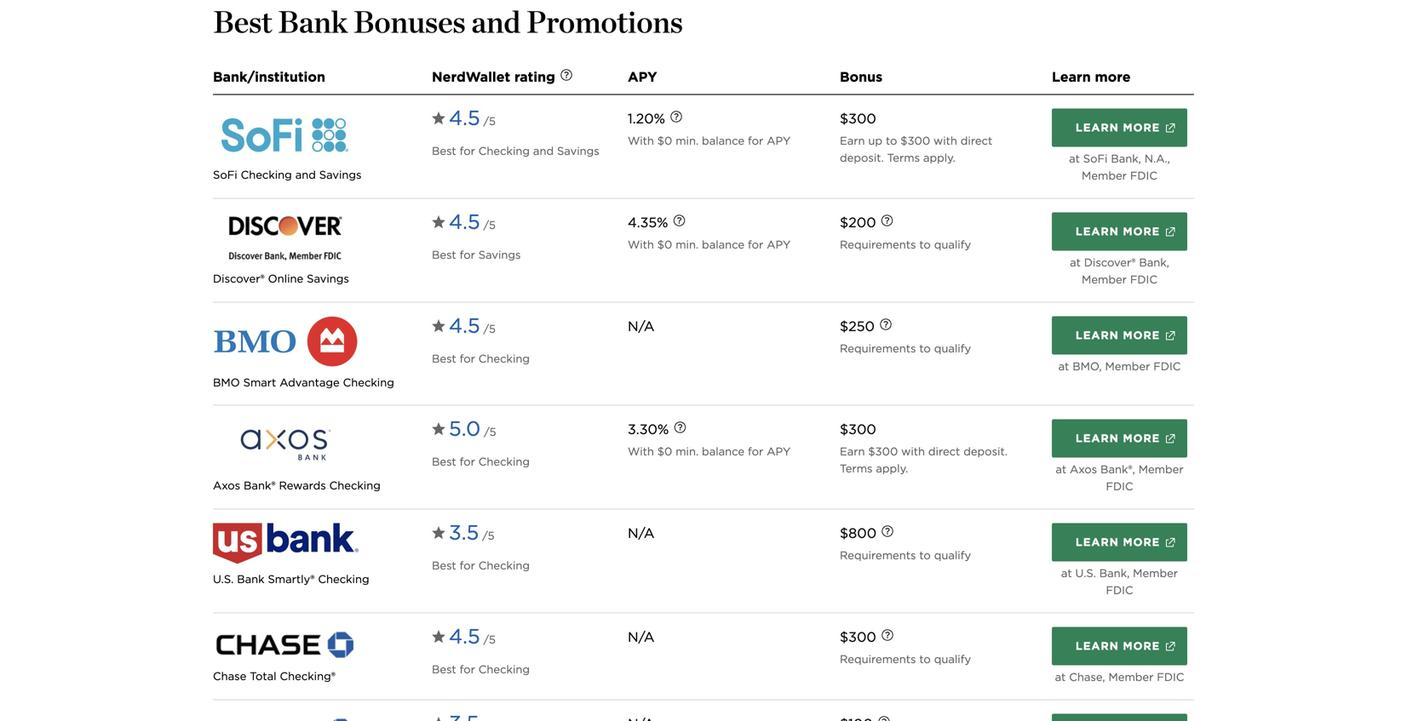 Task type: vqa. For each thing, say whether or not it's contained in the screenshot.
"said,"
no



Task type: describe. For each thing, give the bounding box(es) containing it.
learn more for bmo,
[[1076, 329, 1161, 342]]

nerdwallet
[[432, 69, 511, 85]]

apy for 4.35%
[[767, 238, 791, 251]]

at inside at axos bank®, member fdic
[[1056, 463, 1067, 476]]

u.s. bank smartly® checking image
[[213, 524, 359, 564]]

requirements to qualify for $300
[[840, 653, 972, 666]]

best for discover® online savings
[[432, 248, 456, 262]]

best for checking for $250
[[432, 352, 530, 366]]

best for checking for $800
[[432, 559, 530, 573]]

at discover® bank, member fdic
[[1070, 256, 1170, 286]]

sofi inside at sofi bank, n.a., member fdic
[[1084, 152, 1108, 165]]

learn more link for $200
[[1052, 213, 1188, 251]]

4.5 /5 for $200
[[449, 210, 496, 234]]

more information about apy image
[[661, 204, 698, 241]]

for for sofi checking and savings
[[460, 144, 475, 158]]

$0 for 1.20%
[[658, 134, 673, 147]]

1.20%
[[628, 110, 666, 127]]

1 rated 4.5 out of 5 element from the top
[[449, 102, 496, 139]]

best for sofi checking and savings
[[432, 144, 456, 158]]

learn more link for $800
[[1052, 524, 1188, 562]]

bank®,
[[1101, 463, 1136, 476]]

4.5 for $200
[[449, 210, 480, 234]]

rated 5.0 out of 5 element
[[449, 413, 496, 450]]

terms inside $300 earn $300 with direct deposit. terms apply.
[[840, 462, 873, 476]]

with $0 min. balance for apy for 1.20%
[[628, 134, 791, 147]]

/5 for $300
[[484, 634, 496, 647]]

learn more for chase,
[[1076, 640, 1161, 653]]

requirements to qualify for $800
[[840, 549, 972, 562]]

bank, for $800
[[1100, 567, 1130, 580]]

4.5 /5 for $250
[[449, 314, 496, 338]]

apply. inside $300 earn $300 with direct deposit. terms apply.
[[876, 462, 909, 476]]

more information about bonus image for 3.5
[[869, 515, 907, 552]]

best for u.s. bank smartly® checking
[[432, 559, 456, 573]]

rated 3.5 out of 5 element
[[449, 517, 495, 554]]

chase total checking®
[[213, 670, 336, 684]]

bmo smart advantage checking
[[213, 376, 394, 389]]

qualify for $300
[[935, 653, 972, 666]]

best for checking for $300
[[432, 663, 530, 677]]

with for 3.30%
[[628, 445, 654, 458]]

1 vertical spatial discover®
[[213, 272, 265, 285]]

/5 for $200
[[484, 219, 496, 232]]

how are nerdwallet's ratings determined? image
[[548, 58, 585, 95]]

requirements to qualify for $200
[[840, 238, 972, 251]]

requirements for $300
[[840, 653, 916, 666]]

learn more for sofi
[[1076, 121, 1161, 134]]

3.5
[[449, 521, 479, 545]]

chase
[[213, 670, 247, 684]]

axos bank® rewards checking
[[213, 479, 381, 493]]

$300 earn up to $300 with direct deposit. terms apply.
[[840, 110, 993, 164]]

fdic inside at u.s. bank, member fdic
[[1106, 584, 1134, 597]]

axos inside at axos bank®, member fdic
[[1070, 463, 1098, 476]]

at u.s. bank, member fdic
[[1062, 567, 1179, 597]]

earn for 4.5
[[840, 134, 865, 147]]

to for $800
[[920, 549, 931, 562]]

4.5 /5 for $300
[[449, 625, 496, 649]]

member inside at u.s. bank, member fdic
[[1134, 567, 1179, 580]]

chase total checking® image
[[213, 628, 359, 662]]

requirements for $200
[[840, 238, 916, 251]]

fdic inside at sofi bank, n.a., member fdic
[[1131, 169, 1158, 182]]

total
[[250, 670, 277, 684]]

bank®
[[244, 479, 276, 493]]

$200
[[840, 214, 877, 231]]

$300 earn $300 with direct deposit. terms apply.
[[840, 421, 1008, 476]]

at chase, member fdic
[[1055, 671, 1185, 684]]

qualify for $200
[[935, 238, 972, 251]]

at for $800
[[1062, 567, 1073, 580]]

advantage
[[280, 376, 340, 389]]

up
[[869, 134, 883, 147]]

member inside at sofi bank, n.a., member fdic
[[1082, 169, 1127, 182]]

learn for bmo,
[[1076, 329, 1119, 342]]

learn more link for $250
[[1052, 317, 1188, 355]]

/5 inside "5.0 /5"
[[484, 426, 496, 439]]

more information about bonus image for $300
[[869, 619, 907, 656]]

for for axos bank® rewards checking
[[460, 455, 475, 469]]

member inside at axos bank®, member fdic
[[1139, 463, 1184, 476]]

4.35%
[[628, 214, 669, 231]]

apply. inside $300 earn up to $300 with direct deposit. terms apply.
[[924, 151, 956, 164]]

4.5 for $300
[[449, 625, 480, 649]]

$300 for $300 earn $300 with direct deposit. terms apply.
[[840, 421, 877, 438]]

u.s. inside at u.s. bank, member fdic
[[1076, 567, 1097, 580]]

bmo,
[[1073, 360, 1102, 373]]

u.s. bank smartly® checking
[[213, 573, 370, 586]]

balance for 3.30%
[[702, 445, 745, 458]]

to for $200
[[920, 238, 931, 251]]

1 vertical spatial sofi
[[213, 168, 237, 182]]

$250
[[840, 318, 875, 335]]

bonuses
[[353, 3, 466, 40]]

sofi checking and savings image
[[213, 109, 359, 160]]

with $0 min. balance for apy for 3.30%
[[628, 445, 791, 458]]

/5 for $800
[[483, 530, 495, 543]]

learn for axos
[[1076, 432, 1119, 445]]

more for sofi
[[1123, 121, 1161, 134]]

learn more for axos
[[1076, 432, 1161, 445]]

more for u.s.
[[1123, 536, 1161, 549]]

5.0 /5
[[449, 417, 496, 441]]

more for chase,
[[1123, 640, 1161, 653]]

best for checking and savings
[[432, 144, 600, 158]]

at bmo, member fdic
[[1059, 360, 1181, 373]]

$0 for 3.30%
[[658, 445, 673, 458]]

checking®
[[280, 670, 336, 684]]

learn more link for $300
[[1052, 628, 1188, 666]]

with for 4.35%
[[628, 238, 654, 251]]

smartly®
[[268, 573, 315, 586]]

5.0
[[449, 417, 481, 441]]

terms inside $300 earn up to $300 with direct deposit. terms apply.
[[888, 151, 920, 164]]



Task type: locate. For each thing, give the bounding box(es) containing it.
1 earn from the top
[[840, 134, 865, 147]]

2 $0 from the top
[[658, 238, 673, 251]]

1 best for checking from the top
[[432, 352, 530, 366]]

to for $300
[[920, 653, 931, 666]]

balance for 1.20%
[[702, 134, 745, 147]]

bank, inside at u.s. bank, member fdic
[[1100, 567, 1130, 580]]

learn more for u.s.
[[1076, 536, 1161, 549]]

fdic
[[1131, 169, 1158, 182], [1131, 273, 1158, 286], [1154, 360, 1181, 373], [1106, 480, 1134, 493], [1106, 584, 1134, 597], [1157, 671, 1185, 684]]

requirements to qualify
[[840, 238, 972, 251], [840, 342, 972, 355], [840, 549, 972, 562], [840, 653, 972, 666]]

and down 'sofi checking and savings' image
[[295, 168, 316, 182]]

more information about apy image for 4.5
[[658, 100, 695, 137]]

0 vertical spatial more information about bonus image
[[869, 204, 906, 241]]

/5 for $250
[[484, 323, 496, 336]]

promotions
[[526, 3, 683, 40]]

learn for u.s.
[[1076, 536, 1119, 549]]

0 vertical spatial axos
[[1070, 463, 1098, 476]]

direct inside $300 earn up to $300 with direct deposit. terms apply.
[[961, 134, 993, 147]]

/5
[[484, 115, 496, 128], [484, 219, 496, 232], [484, 323, 496, 336], [484, 426, 496, 439], [483, 530, 495, 543], [484, 634, 496, 647]]

4.5 /5
[[449, 106, 496, 130], [449, 210, 496, 234], [449, 314, 496, 338], [449, 625, 496, 649]]

0 vertical spatial apply.
[[924, 151, 956, 164]]

more information about bonus image
[[869, 204, 906, 241], [869, 619, 907, 656], [866, 706, 903, 722]]

$800
[[840, 525, 877, 542]]

qualify for $800
[[935, 549, 972, 562]]

5 learn more link from the top
[[1052, 524, 1188, 562]]

apply.
[[924, 151, 956, 164], [876, 462, 909, 476]]

earn left up
[[840, 134, 865, 147]]

0 horizontal spatial apply.
[[876, 462, 909, 476]]

1 vertical spatial deposit.
[[964, 445, 1008, 458]]

0 horizontal spatial and
[[295, 168, 316, 182]]

more information about bonus image for $200
[[869, 204, 906, 241]]

2 rated 4.5 out of 5 element from the top
[[449, 206, 496, 243]]

1 vertical spatial more information about apy image
[[662, 411, 699, 448]]

0 vertical spatial with
[[934, 134, 958, 147]]

bmo smart advantage checking image
[[213, 317, 359, 368]]

4.5
[[449, 106, 480, 130], [449, 210, 480, 234], [449, 314, 480, 338], [449, 625, 480, 649]]

$0
[[658, 134, 673, 147], [658, 238, 673, 251], [658, 445, 673, 458]]

1 vertical spatial with $0 min. balance for apy
[[628, 238, 791, 251]]

nerdwallet rating
[[432, 69, 556, 85]]

1 vertical spatial bank
[[237, 573, 265, 586]]

1 vertical spatial direct
[[929, 445, 961, 458]]

at inside at u.s. bank, member fdic
[[1062, 567, 1073, 580]]

2 vertical spatial n/a
[[628, 629, 655, 646]]

$0 down 3.30%
[[658, 445, 673, 458]]

at for $300
[[1055, 671, 1066, 684]]

chase secure banking℠ image
[[213, 715, 359, 722]]

bank for u.s.
[[237, 573, 265, 586]]

2 n/a from the top
[[628, 525, 655, 542]]

axos left the bank®,
[[1070, 463, 1098, 476]]

1 horizontal spatial deposit.
[[964, 445, 1008, 458]]

1 qualify from the top
[[935, 238, 972, 251]]

balance
[[702, 134, 745, 147], [702, 238, 745, 251], [702, 445, 745, 458]]

1 with from the top
[[628, 134, 654, 147]]

1 min. from the top
[[676, 134, 699, 147]]

3 4.5 /5 from the top
[[449, 314, 496, 338]]

0 vertical spatial deposit.
[[840, 151, 884, 164]]

4 best for checking from the top
[[432, 663, 530, 677]]

chase,
[[1070, 671, 1106, 684]]

more information about apy image
[[658, 100, 695, 137], [662, 411, 699, 448]]

more for bmo,
[[1123, 329, 1161, 342]]

qualify
[[935, 238, 972, 251], [935, 342, 972, 355], [935, 549, 972, 562], [935, 653, 972, 666]]

1 with $0 min. balance for apy from the top
[[628, 134, 791, 147]]

4 qualify from the top
[[935, 653, 972, 666]]

sofi down 'sofi checking and savings' image
[[213, 168, 237, 182]]

deposit. inside $300 earn up to $300 with direct deposit. terms apply.
[[840, 151, 884, 164]]

1 balance from the top
[[702, 134, 745, 147]]

for for chase total checking®
[[460, 663, 475, 677]]

3 learn more link from the top
[[1052, 317, 1188, 355]]

learn more link up at sofi bank, n.a., member fdic
[[1052, 109, 1188, 147]]

0 vertical spatial with $0 min. balance for apy
[[628, 134, 791, 147]]

and up nerdwallet rating
[[472, 3, 521, 40]]

0 horizontal spatial sofi
[[213, 168, 237, 182]]

with for 1.20%
[[628, 134, 654, 147]]

4.5 for $250
[[449, 314, 480, 338]]

with down 4.35%
[[628, 238, 654, 251]]

/5 inside the 3.5 /5
[[483, 530, 495, 543]]

1 horizontal spatial bank
[[278, 3, 348, 40]]

savings
[[557, 144, 600, 158], [319, 168, 362, 182], [479, 248, 521, 262], [307, 272, 349, 285]]

apy for 1.20%
[[767, 134, 791, 147]]

0 vertical spatial sofi
[[1084, 152, 1108, 165]]

0 vertical spatial and
[[472, 3, 521, 40]]

2 qualify from the top
[[935, 342, 972, 355]]

3 requirements to qualify from the top
[[840, 549, 972, 562]]

$300
[[840, 110, 877, 127], [901, 134, 931, 147], [840, 421, 877, 438], [869, 445, 898, 458], [840, 629, 877, 646]]

1 vertical spatial more information about bonus image
[[869, 515, 907, 552]]

rated 4.5 out of 5 element for $200
[[449, 206, 496, 243]]

0 vertical spatial $0
[[658, 134, 673, 147]]

more
[[1095, 69, 1131, 85], [1123, 121, 1161, 134], [1123, 225, 1161, 238], [1123, 329, 1161, 342], [1123, 432, 1161, 445], [1123, 536, 1161, 549], [1123, 640, 1161, 653]]

and for checking
[[533, 144, 554, 158]]

1 horizontal spatial discover®
[[1085, 256, 1136, 269]]

sofi
[[1084, 152, 1108, 165], [213, 168, 237, 182]]

0 vertical spatial terms
[[888, 151, 920, 164]]

to
[[886, 134, 898, 147], [920, 238, 931, 251], [920, 342, 931, 355], [920, 549, 931, 562], [920, 653, 931, 666]]

4 4.5 /5 from the top
[[449, 625, 496, 649]]

with down 3.30%
[[628, 445, 654, 458]]

2 vertical spatial $0
[[658, 445, 673, 458]]

$300 for $300
[[840, 629, 877, 646]]

more information about apy image for 5.0
[[662, 411, 699, 448]]

best for checking
[[432, 352, 530, 366], [432, 455, 530, 469], [432, 559, 530, 573], [432, 663, 530, 677]]

min. for 1.20%
[[676, 134, 699, 147]]

learn more link up at bmo, member fdic
[[1052, 317, 1188, 355]]

2 min. from the top
[[676, 238, 699, 251]]

3 min. from the top
[[676, 445, 699, 458]]

4 requirements to qualify from the top
[[840, 653, 972, 666]]

3 $0 from the top
[[658, 445, 673, 458]]

discover® inside "at discover® bank, member fdic"
[[1085, 256, 1136, 269]]

with $0 min. balance for apy down 3.30%
[[628, 445, 791, 458]]

min.
[[676, 134, 699, 147], [676, 238, 699, 251], [676, 445, 699, 458]]

2 vertical spatial bank,
[[1100, 567, 1130, 580]]

1 horizontal spatial u.s.
[[1076, 567, 1097, 580]]

1 vertical spatial bank,
[[1140, 256, 1170, 269]]

axos left bank® at bottom
[[213, 479, 240, 493]]

apy
[[628, 69, 658, 85], [767, 134, 791, 147], [767, 238, 791, 251], [767, 445, 791, 458]]

bmo
[[213, 376, 240, 389]]

member inside "at discover® bank, member fdic"
[[1082, 273, 1127, 286]]

1 requirements from the top
[[840, 238, 916, 251]]

at inside "at discover® bank, member fdic"
[[1070, 256, 1081, 269]]

0 vertical spatial discover®
[[1085, 256, 1136, 269]]

1 horizontal spatial terms
[[888, 151, 920, 164]]

3 qualify from the top
[[935, 549, 972, 562]]

best for axos bank® rewards checking
[[432, 455, 456, 469]]

6 learn more link from the top
[[1052, 628, 1188, 666]]

$0 for 4.35%
[[658, 238, 673, 251]]

at for $250
[[1059, 360, 1070, 373]]

0 vertical spatial min.
[[676, 134, 699, 147]]

2 4.5 from the top
[[449, 210, 480, 234]]

terms
[[888, 151, 920, 164], [840, 462, 873, 476]]

with $0 min. balance for apy down 4.35%
[[628, 238, 791, 251]]

2 learn more link from the top
[[1052, 213, 1188, 251]]

min. for 4.35%
[[676, 238, 699, 251]]

0 vertical spatial more information about bonus image
[[867, 308, 905, 345]]

4 rated 4.5 out of 5 element from the top
[[449, 621, 496, 658]]

1 $0 from the top
[[658, 134, 673, 147]]

2 vertical spatial with $0 min. balance for apy
[[628, 445, 791, 458]]

2 requirements to qualify from the top
[[840, 342, 972, 355]]

best
[[213, 3, 272, 40], [432, 144, 456, 158], [432, 248, 456, 262], [432, 352, 456, 366], [432, 455, 456, 469], [432, 559, 456, 573], [432, 663, 456, 677]]

learn more link up at chase, member fdic
[[1052, 628, 1188, 666]]

2 vertical spatial min.
[[676, 445, 699, 458]]

1 vertical spatial balance
[[702, 238, 745, 251]]

rated 4.5 out of 5 element for $250
[[449, 310, 496, 347]]

3 rated 4.5 out of 5 element from the top
[[449, 310, 496, 347]]

sofi left n.a.,
[[1084, 152, 1108, 165]]

0 vertical spatial earn
[[840, 134, 865, 147]]

rated 4.5 out of 5 element for $300
[[449, 621, 496, 658]]

$300 for $300 earn up to $300 with direct deposit. terms apply.
[[840, 110, 877, 127]]

2 with $0 min. balance for apy from the top
[[628, 238, 791, 251]]

requirements for $250
[[840, 342, 916, 355]]

with
[[628, 134, 654, 147], [628, 238, 654, 251], [628, 445, 654, 458]]

1 vertical spatial apply.
[[876, 462, 909, 476]]

1 vertical spatial and
[[533, 144, 554, 158]]

with down 1.20% in the left top of the page
[[628, 134, 654, 147]]

1 4.5 from the top
[[449, 106, 480, 130]]

earn up $800
[[840, 445, 865, 458]]

3 best for checking from the top
[[432, 559, 530, 573]]

0 vertical spatial n/a
[[628, 318, 655, 335]]

at
[[1070, 152, 1080, 165], [1070, 256, 1081, 269], [1059, 360, 1070, 373], [1056, 463, 1067, 476], [1062, 567, 1073, 580], [1055, 671, 1066, 684]]

bank/institution
[[213, 69, 325, 85]]

for for discover® online savings
[[460, 248, 475, 262]]

1 horizontal spatial sofi
[[1084, 152, 1108, 165]]

2 balance from the top
[[702, 238, 745, 251]]

n/a
[[628, 318, 655, 335], [628, 525, 655, 542], [628, 629, 655, 646]]

1 horizontal spatial apply.
[[924, 151, 956, 164]]

1 vertical spatial $0
[[658, 238, 673, 251]]

bank,
[[1111, 152, 1142, 165], [1140, 256, 1170, 269], [1100, 567, 1130, 580]]

to inside $300 earn up to $300 with direct deposit. terms apply.
[[886, 134, 898, 147]]

1 vertical spatial axos
[[213, 479, 240, 493]]

3 balance from the top
[[702, 445, 745, 458]]

bank up bank/institution
[[278, 3, 348, 40]]

with inside $300 earn $300 with direct deposit. terms apply.
[[902, 445, 925, 458]]

member
[[1082, 169, 1127, 182], [1082, 273, 1127, 286], [1106, 360, 1151, 373], [1139, 463, 1184, 476], [1134, 567, 1179, 580], [1109, 671, 1154, 684]]

apy for 3.30%
[[767, 445, 791, 458]]

1 horizontal spatial and
[[472, 3, 521, 40]]

1 horizontal spatial with
[[934, 134, 958, 147]]

discover® online savings
[[213, 272, 349, 285]]

bank for best
[[278, 3, 348, 40]]

direct inside $300 earn $300 with direct deposit. terms apply.
[[929, 445, 961, 458]]

to for $250
[[920, 342, 931, 355]]

4 4.5 from the top
[[449, 625, 480, 649]]

1 4.5 /5 from the top
[[449, 106, 496, 130]]

earn
[[840, 134, 865, 147], [840, 445, 865, 458]]

smart
[[243, 376, 276, 389]]

1 horizontal spatial axos
[[1070, 463, 1098, 476]]

for for bmo smart advantage checking
[[460, 352, 475, 366]]

2 vertical spatial balance
[[702, 445, 745, 458]]

n.a.,
[[1145, 152, 1171, 165]]

learn for discover®
[[1076, 225, 1119, 238]]

rating
[[515, 69, 556, 85]]

4 requirements from the top
[[840, 653, 916, 666]]

0 vertical spatial direct
[[961, 134, 993, 147]]

checking
[[479, 144, 530, 158], [241, 168, 292, 182], [479, 352, 530, 366], [343, 376, 394, 389], [479, 455, 530, 469], [329, 479, 381, 493], [479, 559, 530, 573], [318, 573, 370, 586], [479, 663, 530, 677]]

with $0 min. balance for apy down 1.20% in the left top of the page
[[628, 134, 791, 147]]

bank, inside at sofi bank, n.a., member fdic
[[1111, 152, 1142, 165]]

0 horizontal spatial with
[[902, 445, 925, 458]]

more information about bonus image
[[867, 308, 905, 345], [869, 515, 907, 552]]

earn inside $300 earn $300 with direct deposit. terms apply.
[[840, 445, 865, 458]]

with $0 min. balance for apy for 4.35%
[[628, 238, 791, 251]]

2 vertical spatial more information about bonus image
[[866, 706, 903, 722]]

learn more link
[[1052, 109, 1188, 147], [1052, 213, 1188, 251], [1052, 317, 1188, 355], [1052, 420, 1188, 458], [1052, 524, 1188, 562], [1052, 628, 1188, 666]]

discover® online savings image
[[213, 213, 359, 264]]

learn
[[1052, 69, 1091, 85], [1076, 121, 1119, 134], [1076, 225, 1119, 238], [1076, 329, 1119, 342], [1076, 432, 1119, 445], [1076, 536, 1119, 549], [1076, 640, 1119, 653]]

2 4.5 /5 from the top
[[449, 210, 496, 234]]

n/a for $300
[[628, 629, 655, 646]]

3 4.5 from the top
[[449, 314, 480, 338]]

0 horizontal spatial deposit.
[[840, 151, 884, 164]]

best for bmo smart advantage checking
[[432, 352, 456, 366]]

1 vertical spatial more information about bonus image
[[869, 619, 907, 656]]

at sofi bank, n.a., member fdic
[[1070, 152, 1171, 182]]

1 learn more link from the top
[[1052, 109, 1188, 147]]

learn more link up "at discover® bank, member fdic"
[[1052, 213, 1188, 251]]

min. for 3.30%
[[676, 445, 699, 458]]

rated 4.5 out of 5 element
[[449, 102, 496, 139], [449, 206, 496, 243], [449, 310, 496, 347], [449, 621, 496, 658]]

3 requirements from the top
[[840, 549, 916, 562]]

requirements to qualify for $250
[[840, 342, 972, 355]]

fdic inside at axos bank®, member fdic
[[1106, 480, 1134, 493]]

discover®
[[1085, 256, 1136, 269], [213, 272, 265, 285]]

0 vertical spatial more information about apy image
[[658, 100, 695, 137]]

more information about bonus image for 4.5
[[867, 308, 905, 345]]

requirements for $800
[[840, 549, 916, 562]]

4 learn more link from the top
[[1052, 420, 1188, 458]]

3.5 /5
[[449, 521, 495, 545]]

balance for 4.35%
[[702, 238, 745, 251]]

and
[[472, 3, 521, 40], [533, 144, 554, 158], [295, 168, 316, 182]]

direct
[[961, 134, 993, 147], [929, 445, 961, 458]]

2 earn from the top
[[840, 445, 865, 458]]

0 vertical spatial bank
[[278, 3, 348, 40]]

1 requirements to qualify from the top
[[840, 238, 972, 251]]

$0 down 4.35%
[[658, 238, 673, 251]]

earn inside $300 earn up to $300 with direct deposit. terms apply.
[[840, 134, 865, 147]]

learn more
[[1052, 69, 1131, 85], [1076, 121, 1161, 134], [1076, 225, 1161, 238], [1076, 329, 1161, 342], [1076, 432, 1161, 445], [1076, 536, 1161, 549], [1076, 640, 1161, 653]]

qualify for $250
[[935, 342, 972, 355]]

online
[[268, 272, 304, 285]]

with
[[934, 134, 958, 147], [902, 445, 925, 458]]

sofi checking and savings
[[213, 168, 362, 182]]

0 vertical spatial balance
[[702, 134, 745, 147]]

1 vertical spatial n/a
[[628, 525, 655, 542]]

bank, for $200
[[1140, 256, 1170, 269]]

learn for chase,
[[1076, 640, 1119, 653]]

more for discover®
[[1123, 225, 1161, 238]]

1 vertical spatial min.
[[676, 238, 699, 251]]

n/a for $250
[[628, 318, 655, 335]]

1 vertical spatial with
[[902, 445, 925, 458]]

deposit.
[[840, 151, 884, 164], [964, 445, 1008, 458]]

0 horizontal spatial axos
[[213, 479, 240, 493]]

for for u.s. bank smartly® checking
[[460, 559, 475, 573]]

0 horizontal spatial bank
[[237, 573, 265, 586]]

at axos bank®, member fdic
[[1056, 463, 1184, 493]]

3 with from the top
[[628, 445, 654, 458]]

learn more link up the bank®,
[[1052, 420, 1188, 458]]

2 horizontal spatial and
[[533, 144, 554, 158]]

bank, for $300
[[1111, 152, 1142, 165]]

1 vertical spatial terms
[[840, 462, 873, 476]]

fdic inside "at discover® bank, member fdic"
[[1131, 273, 1158, 286]]

2 with from the top
[[628, 238, 654, 251]]

earn for 5.0
[[840, 445, 865, 458]]

more for axos
[[1123, 432, 1161, 445]]

axos
[[1070, 463, 1098, 476], [213, 479, 240, 493]]

0 horizontal spatial u.s.
[[213, 573, 234, 586]]

2 vertical spatial and
[[295, 168, 316, 182]]

1 n/a from the top
[[628, 318, 655, 335]]

0 horizontal spatial discover®
[[213, 272, 265, 285]]

bank, inside "at discover® bank, member fdic"
[[1140, 256, 1170, 269]]

for
[[748, 134, 764, 147], [460, 144, 475, 158], [748, 238, 764, 251], [460, 248, 475, 262], [460, 352, 475, 366], [748, 445, 764, 458], [460, 455, 475, 469], [460, 559, 475, 573], [460, 663, 475, 677]]

3 with $0 min. balance for apy from the top
[[628, 445, 791, 458]]

1 vertical spatial with
[[628, 238, 654, 251]]

0 horizontal spatial terms
[[840, 462, 873, 476]]

2 best for checking from the top
[[432, 455, 530, 469]]

best bank bonuses and promotions
[[213, 3, 683, 40]]

at inside at sofi bank, n.a., member fdic
[[1070, 152, 1080, 165]]

deposit. inside $300 earn $300 with direct deposit. terms apply.
[[964, 445, 1008, 458]]

and down rating
[[533, 144, 554, 158]]

bank left smartly®
[[237, 573, 265, 586]]

0 vertical spatial with
[[628, 134, 654, 147]]

learn more link up at u.s. bank, member fdic
[[1052, 524, 1188, 562]]

bonus
[[840, 69, 883, 85]]

learn for sofi
[[1076, 121, 1119, 134]]

u.s.
[[1076, 567, 1097, 580], [213, 573, 234, 586]]

0 vertical spatial bank,
[[1111, 152, 1142, 165]]

learn more for discover®
[[1076, 225, 1161, 238]]

with inside $300 earn up to $300 with direct deposit. terms apply.
[[934, 134, 958, 147]]

best for chase total checking®
[[432, 663, 456, 677]]

1 vertical spatial earn
[[840, 445, 865, 458]]

with $0 min. balance for apy
[[628, 134, 791, 147], [628, 238, 791, 251], [628, 445, 791, 458]]

rewards
[[279, 479, 326, 493]]

bank
[[278, 3, 348, 40], [237, 573, 265, 586]]

3 n/a from the top
[[628, 629, 655, 646]]

and for bonuses
[[472, 3, 521, 40]]

requirements
[[840, 238, 916, 251], [840, 342, 916, 355], [840, 549, 916, 562], [840, 653, 916, 666]]

3.30%
[[628, 421, 669, 438]]

axos bank® rewards checking image
[[213, 420, 359, 471]]

best for savings
[[432, 248, 521, 262]]

2 vertical spatial with
[[628, 445, 654, 458]]

$0 down 1.20% in the left top of the page
[[658, 134, 673, 147]]

2 requirements from the top
[[840, 342, 916, 355]]

at for $200
[[1070, 256, 1081, 269]]



